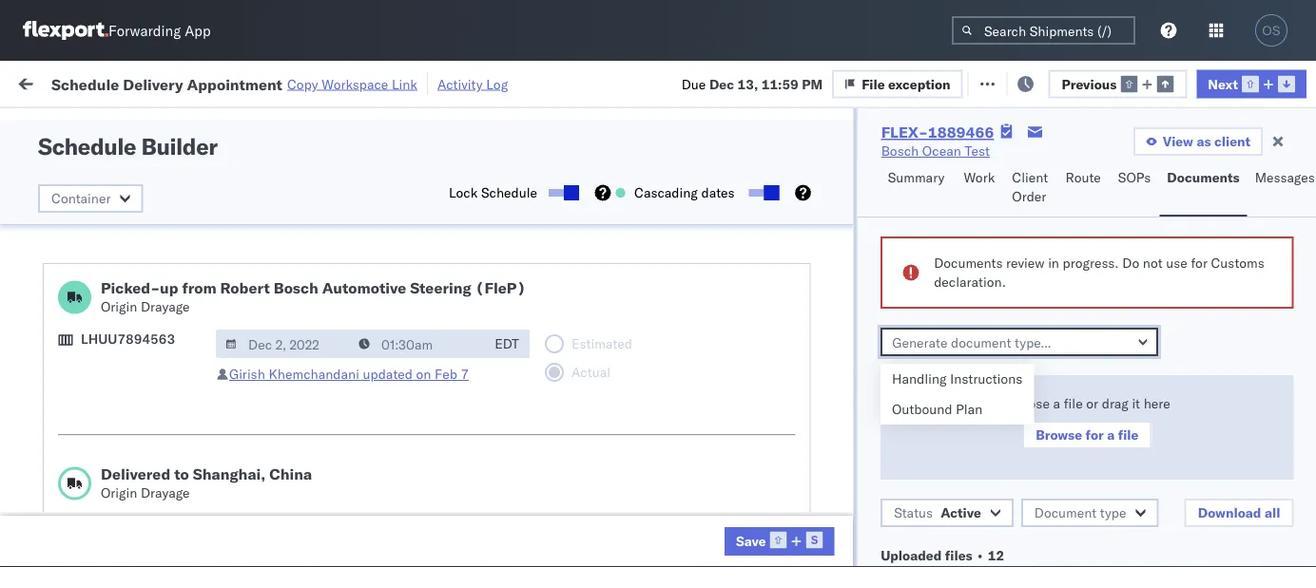 Task type: describe. For each thing, give the bounding box(es) containing it.
do
[[1122, 255, 1139, 272]]

origin inside picked-up from robert bosch automotive steering (flep) origin drayage
[[101, 299, 137, 315]]

1 4, from the top
[[325, 233, 337, 249]]

delivered
[[101, 465, 170, 484]]

11:59 pm pst, dec 13, 2022
[[199, 484, 381, 500]]

status for status : ready for work, blocked, in progress
[[103, 118, 136, 132]]

download
[[1198, 505, 1261, 522]]

759 at risk
[[349, 74, 415, 90]]

next
[[1208, 75, 1238, 92]]

1660288
[[984, 191, 1041, 207]]

0 vertical spatial 1889466
[[928, 123, 994, 142]]

robert
[[220, 279, 270, 298]]

2 nov from the top
[[297, 274, 321, 291]]

3 ceau7522281, hlxu6269489, hlxu80 from the top
[[1064, 316, 1316, 332]]

0 vertical spatial file
[[1064, 396, 1083, 412]]

6 1846748 from the top
[[984, 442, 1041, 458]]

documents up confirm
[[44, 450, 113, 467]]

app
[[185, 21, 211, 39]]

uploaded files ∙ 12
[[880, 548, 1004, 565]]

documents review in progress. do not use for customs declaration.
[[934, 255, 1264, 291]]

1 hlxu6269489, from the top
[[1165, 232, 1263, 249]]

view
[[1163, 133, 1194, 150]]

--
[[722, 191, 738, 207]]

choose a file or drag it here
[[1004, 396, 1170, 412]]

1 upload customs clearance documents from the top
[[44, 180, 208, 216]]

lhuu7894563
[[81, 331, 175, 348]]

0 vertical spatial appointment
[[187, 74, 282, 93]]

schedule delivery appointment for first the schedule delivery appointment button from the top of the page
[[44, 232, 234, 248]]

4 ceau7522281, from the top
[[1064, 358, 1162, 374]]

flex- up active
[[943, 484, 984, 500]]

it
[[1132, 396, 1140, 412]]

link
[[392, 76, 417, 92]]

205
[[437, 74, 462, 90]]

2 clearance from the top
[[147, 431, 208, 448]]

dates
[[701, 185, 735, 201]]

flex-1889466 link
[[881, 123, 994, 142]]

work inside button
[[964, 169, 995, 186]]

customs inside documents review in progress. do not use for customs declaration.
[[1211, 255, 1264, 272]]

os button
[[1250, 9, 1294, 52]]

summary button
[[880, 161, 956, 217]]

2 4, from the top
[[325, 274, 337, 291]]

work,
[[200, 118, 230, 132]]

route button
[[1058, 161, 1111, 217]]

0 vertical spatial delivery
[[123, 74, 183, 93]]

2 vertical spatial customs
[[90, 431, 144, 448]]

due
[[682, 75, 706, 92]]

2 vertical spatial 1889466
[[984, 526, 1041, 542]]

flex- up "plan" on the bottom right of the page
[[943, 358, 984, 375]]

my
[[19, 69, 49, 95]]

angeles, left pst,
[[204, 473, 256, 490]]

snoozed : no
[[393, 118, 461, 132]]

1 uetu5238478 from the top
[[1166, 483, 1259, 500]]

3 ceau7522281, from the top
[[1064, 316, 1162, 332]]

2 ocean fcl from the top
[[475, 233, 541, 249]]

1 - from the left
[[722, 191, 730, 207]]

progress
[[297, 118, 344, 132]]

filtered by:
[[19, 117, 87, 133]]

2 upload customs clearance documents link from the top
[[44, 430, 270, 468]]

message
[[255, 74, 308, 90]]

1 ca from the top
[[44, 283, 62, 300]]

work inside button
[[206, 74, 240, 90]]

flex-1660288
[[943, 191, 1041, 207]]

actions
[[1259, 156, 1299, 170]]

workitem
[[21, 156, 74, 170]]

0 horizontal spatial dec
[[296, 484, 321, 500]]

status : ready for work, blocked, in progress
[[103, 118, 344, 132]]

4 ca from the top
[[44, 492, 62, 509]]

declaration.
[[934, 274, 1006, 291]]

6 ceau7522281, hlxu6269489, hlxu80 from the top
[[1064, 441, 1316, 458]]

los for 4th schedule pickup from los angeles, ca link from the top
[[179, 473, 201, 490]]

los for fourth schedule pickup from los angeles, ca link from the bottom of the page
[[179, 264, 201, 281]]

drayage inside picked-up from robert bosch automotive steering (flep) origin drayage
[[141, 299, 190, 315]]

4 ocean fcl from the top
[[475, 316, 541, 333]]

feb
[[435, 366, 457, 383]]

from inside confirm pickup from los angeles, ca
[[140, 515, 168, 532]]

3 ca from the top
[[44, 409, 62, 425]]

plan
[[956, 401, 983, 418]]

list box containing handling instructions
[[881, 364, 1034, 425]]

updated
[[363, 366, 413, 383]]

0 vertical spatial flex-1889466
[[881, 123, 994, 142]]

schedule delivery appointment link for 2nd the schedule delivery appointment button from the top
[[44, 356, 234, 375]]

flex- down "plan" on the bottom right of the page
[[943, 442, 984, 458]]

filtered
[[19, 117, 65, 133]]

message (0)
[[255, 74, 333, 90]]

12
[[988, 548, 1004, 565]]

to
[[174, 465, 189, 484]]

client
[[1215, 133, 1251, 150]]

delivery for 2nd the schedule delivery appointment button from the top
[[103, 357, 152, 374]]

documents down workitem
[[44, 199, 113, 216]]

5 flex-1846748 from the top
[[943, 400, 1041, 417]]

cascading
[[635, 185, 698, 201]]

activity log
[[437, 76, 508, 92]]

: for status
[[136, 118, 140, 132]]

document type
[[1034, 505, 1126, 522]]

4 schedule pickup from los angeles, ca link from the top
[[44, 472, 270, 510]]

6 ceau7522281, from the top
[[1064, 441, 1162, 458]]

4 test123456 from the top
[[1188, 358, 1268, 375]]

3 schedule pickup from los angeles, ca link from the top
[[44, 389, 270, 427]]

4 schedule pickup from los angeles, ca from the top
[[44, 473, 256, 509]]

flex- up generate document type... text field
[[943, 274, 984, 291]]

3 schedule pickup from los angeles, ca button from the top
[[44, 389, 270, 429]]

3 pdt, from the top
[[263, 316, 293, 333]]

numbers for container numbers
[[1064, 163, 1111, 177]]

next button
[[1197, 70, 1307, 98]]

1 horizontal spatial file
[[992, 74, 1016, 90]]

documents button
[[1160, 161, 1248, 217]]

numbers for mbl/mawb numbers
[[1257, 156, 1304, 170]]

5 ceau7522281, hlxu6269489, hlxu80 from the top
[[1064, 399, 1316, 416]]

2 schedule pickup from los angeles, ca from the top
[[44, 306, 256, 341]]

deadline button
[[189, 151, 380, 170]]

status for status active
[[894, 505, 933, 522]]

4 ceau7522281, hlxu6269489, hlxu80 from the top
[[1064, 358, 1316, 374]]

schedule builder
[[38, 132, 217, 161]]

6 resize handle column header from the left
[[880, 147, 903, 568]]

4 pdt, from the top
[[263, 358, 293, 375]]

2 upload from the top
[[44, 431, 87, 448]]

edt
[[495, 336, 519, 352]]

confirm pickup from los angeles, ca
[[44, 515, 249, 551]]

pickup up lhuu7894563
[[103, 306, 145, 322]]

Generate document type... text field
[[880, 328, 1158, 357]]

save button
[[725, 528, 835, 556]]

document type button
[[1021, 499, 1158, 528]]

picked-up from robert bosch automotive steering (flep) origin drayage
[[101, 279, 526, 315]]

1 ocean fcl from the top
[[475, 191, 541, 207]]

2 ceau7522281, hlxu6269489, hlxu80 from the top
[[1064, 274, 1316, 291]]

1 hlxu80 from the top
[[1266, 232, 1316, 249]]

forwarding app
[[108, 21, 211, 39]]

1 upload customs clearance documents button from the top
[[44, 179, 270, 219]]

(0)
[[308, 74, 333, 90]]

consignee
[[690, 191, 754, 207]]

2 hlxu6269489, from the top
[[1165, 274, 1263, 291]]

drayage inside delivered to shanghai, china origin drayage
[[141, 485, 190, 502]]

from up lhuu7894563
[[148, 264, 176, 281]]

6 flex-1846748 from the top
[[943, 442, 1041, 458]]

schedule delivery appointment link for first the schedule delivery appointment button from the top of the page
[[44, 231, 234, 250]]

1 11:59 pm pdt, nov 4, 2022 from the top
[[199, 233, 373, 249]]

drag
[[1102, 396, 1128, 412]]

for inside documents review in progress. do not use for customs declaration.
[[1191, 255, 1207, 272]]

os
[[1263, 23, 1281, 38]]

ca inside confirm pickup from los angeles, ca
[[44, 534, 62, 551]]

2 pdt, from the top
[[263, 274, 293, 291]]

205 on track
[[437, 74, 514, 90]]

flex- down 'handling instructions'
[[943, 400, 984, 417]]

1 fcl from the top
[[517, 191, 541, 207]]

5 hlxu80 from the top
[[1266, 399, 1316, 416]]

1 ceau7522281, from the top
[[1064, 232, 1162, 249]]

demo
[[652, 191, 687, 207]]

outbound
[[892, 401, 953, 418]]

5 1846748 from the top
[[984, 400, 1041, 417]]

download all
[[1198, 505, 1280, 522]]

import
[[160, 74, 203, 90]]

uploaded
[[880, 548, 942, 565]]

3 ocean fcl from the top
[[475, 274, 541, 291]]

deadline
[[199, 156, 245, 170]]

0 vertical spatial customs
[[90, 180, 144, 197]]

1 upload from the top
[[44, 180, 87, 197]]

instructions
[[950, 371, 1023, 388]]

3 hlxu6269489, from the top
[[1165, 316, 1263, 332]]

6 hlxu80 from the top
[[1266, 441, 1316, 458]]

from down up
[[148, 306, 176, 322]]

2 schedule pickup from los angeles, ca button from the top
[[44, 305, 270, 345]]

pickup up confirm pickup from los angeles, ca
[[103, 473, 145, 490]]

2 fcl from the top
[[517, 233, 541, 249]]

2 ca from the top
[[44, 325, 62, 341]]

delivery for first the schedule delivery appointment button from the top of the page
[[103, 232, 152, 248]]

pickup down lhuu7894563
[[103, 390, 145, 406]]

los for 2nd schedule pickup from los angeles, ca link from the bottom
[[179, 390, 201, 406]]

2 schedule delivery appointment button from the top
[[44, 356, 234, 377]]

view as client
[[1163, 133, 1251, 150]]

2 hlxu80 from the top
[[1266, 274, 1316, 291]]

save
[[736, 533, 766, 550]]

mbl/mawb
[[1188, 156, 1254, 170]]

flex- down active
[[943, 526, 984, 542]]

1 ceau7522281, hlxu6269489, hlxu80 from the top
[[1064, 232, 1316, 249]]

builder
[[141, 132, 217, 161]]

flex id
[[912, 156, 948, 170]]

appointment for first the schedule delivery appointment button from the top of the page's schedule delivery appointment link
[[156, 232, 234, 248]]

: for snoozed
[[438, 118, 441, 132]]

forwarding
[[108, 21, 181, 39]]

from down lhuu7894563
[[148, 390, 176, 406]]

documents inside 'button'
[[1167, 169, 1240, 186]]

2 abcdefg78456546 from the top
[[1188, 526, 1316, 542]]

shanghai,
[[193, 465, 266, 484]]

handling instructions
[[892, 371, 1023, 388]]

5 ocean fcl from the top
[[475, 358, 541, 375]]

summary
[[888, 169, 945, 186]]

3 4, from the top
[[325, 316, 337, 333]]

origin inside delivered to shanghai, china origin drayage
[[101, 485, 137, 502]]

girish khemchandani updated on feb 7
[[229, 366, 469, 383]]

0 horizontal spatial 13,
[[324, 484, 345, 500]]

angeles, down robert
[[204, 306, 256, 322]]

2 lhuu7894563, from the top
[[1064, 525, 1163, 542]]

0 vertical spatial a
[[1053, 396, 1060, 412]]

5 ceau7522281, from the top
[[1064, 399, 1162, 416]]

3 1846748 from the top
[[984, 316, 1041, 333]]

browse for a file button
[[1022, 421, 1152, 450]]

cascading dates
[[635, 185, 735, 201]]

not
[[1143, 255, 1163, 272]]

4 fcl from the top
[[517, 316, 541, 333]]

1 horizontal spatial exception
[[1019, 74, 1081, 90]]

flex- down declaration.
[[943, 316, 984, 333]]



Task type: vqa. For each thing, say whether or not it's contained in the screenshot.
Schedule Delivery Appointment Copy Workspace Link
yes



Task type: locate. For each thing, give the bounding box(es) containing it.
2 vertical spatial flex-1889466
[[943, 526, 1041, 542]]

pickup inside confirm pickup from los angeles, ca
[[96, 515, 137, 532]]

1 abcdefg78456546 from the top
[[1188, 484, 1316, 500]]

1 vertical spatial status
[[894, 505, 933, 522]]

1 vertical spatial upload customs clearance documents button
[[44, 430, 270, 470]]

1 vertical spatial 1889466
[[984, 484, 1041, 500]]

drayage down to on the bottom left of page
[[141, 485, 190, 502]]

view as client button
[[1134, 127, 1263, 156]]

None checkbox
[[549, 189, 576, 197]]

schedule delivery appointment
[[44, 232, 234, 248], [44, 357, 234, 374]]

schedule pickup from los angeles, ca button up confirm pickup from los angeles, ca link
[[44, 472, 270, 512]]

1889466 up document
[[984, 484, 1041, 500]]

1 vertical spatial appointment
[[156, 232, 234, 248]]

delivery down lhuu7894563
[[103, 357, 152, 374]]

0 vertical spatial status
[[103, 118, 136, 132]]

browse
[[1036, 427, 1082, 444]]

1 lhuu7894563, from the top
[[1064, 483, 1163, 500]]

appointment for 2nd the schedule delivery appointment button from the top schedule delivery appointment link
[[156, 357, 234, 374]]

documents down as
[[1167, 169, 1240, 186]]

from
[[148, 264, 176, 281], [182, 279, 217, 298], [148, 306, 176, 322], [148, 390, 176, 406], [148, 473, 176, 490], [140, 515, 168, 532]]

2 upload customs clearance documents from the top
[[44, 431, 208, 467]]

1 schedule pickup from los angeles, ca link from the top
[[44, 263, 270, 301]]

for inside 'button'
[[1085, 427, 1104, 444]]

from inside picked-up from robert bosch automotive steering (flep) origin drayage
[[182, 279, 217, 298]]

4 schedule pickup from los angeles, ca button from the top
[[44, 472, 270, 512]]

dec
[[709, 75, 734, 92], [296, 484, 321, 500]]

nov right girish
[[297, 358, 321, 375]]

3 nov from the top
[[297, 316, 321, 333]]

ceau7522281, up browse for a file
[[1064, 399, 1162, 416]]

activity log button
[[437, 72, 508, 96]]

1846748 down instructions
[[984, 400, 1041, 417]]

3 schedule pickup from los angeles, ca from the top
[[44, 390, 256, 425]]

forwarding app link
[[23, 21, 211, 40]]

schedule delivery appointment link up picked-
[[44, 231, 234, 250]]

0 horizontal spatial :
[[136, 118, 140, 132]]

1889466 up 12 at the bottom right of page
[[984, 526, 1041, 542]]

1 vertical spatial a
[[1107, 427, 1115, 444]]

china
[[269, 465, 312, 484]]

1 vertical spatial origin
[[101, 485, 137, 502]]

0 vertical spatial container
[[1064, 148, 1115, 162]]

flex-1660288 button
[[912, 186, 1045, 213], [912, 186, 1045, 213]]

5 fcl from the top
[[517, 358, 541, 375]]

1 horizontal spatial a
[[1107, 427, 1115, 444]]

2 resize handle column header from the left
[[376, 147, 399, 568]]

browse for a file
[[1036, 427, 1138, 444]]

mbl/mawb numbers button
[[1179, 151, 1316, 170]]

upload customs clearance documents link down workitem button
[[44, 179, 270, 217]]

files
[[945, 548, 972, 565]]

4 nov from the top
[[297, 358, 321, 375]]

upload customs clearance documents button down workitem button
[[44, 179, 270, 219]]

4 4, from the top
[[325, 358, 337, 375]]

uetu5238478
[[1166, 483, 1259, 500], [1166, 525, 1259, 542]]

1 schedule delivery appointment button from the top
[[44, 231, 234, 252]]

13, right due
[[738, 75, 758, 92]]

upload customs clearance documents link
[[44, 179, 270, 217], [44, 430, 270, 468]]

a right choose on the right bottom of the page
[[1053, 396, 1060, 412]]

0 vertical spatial for
[[181, 118, 197, 132]]

0 vertical spatial on
[[465, 74, 480, 90]]

container numbers button
[[1055, 144, 1159, 178]]

0 vertical spatial drayage
[[141, 299, 190, 315]]

lhuu7894563, uetu5238478 down type
[[1064, 525, 1259, 542]]

nov left the automotive
[[297, 274, 321, 291]]

1889466 up flex id button
[[928, 123, 994, 142]]

all
[[1265, 505, 1280, 522]]

0 vertical spatial clearance
[[147, 180, 208, 197]]

1 vertical spatial schedule delivery appointment link
[[44, 356, 234, 375]]

4 1846748 from the top
[[984, 358, 1041, 375]]

uetu5238478 down download
[[1166, 525, 1259, 542]]

messages button
[[1248, 161, 1316, 217]]

pst,
[[263, 484, 292, 500]]

schedule delivery appointment up picked-
[[44, 232, 234, 248]]

a inside 'button'
[[1107, 427, 1115, 444]]

2 origin from the top
[[101, 485, 137, 502]]

by:
[[69, 117, 87, 133]]

0 vertical spatial upload customs clearance documents
[[44, 180, 208, 216]]

upload down workitem
[[44, 180, 87, 197]]

status up "uploaded"
[[894, 505, 933, 522]]

ceau7522281, up drag
[[1064, 358, 1162, 374]]

angeles, right up
[[204, 264, 256, 281]]

3 flex-1846748 from the top
[[943, 316, 1041, 333]]

test
[[965, 143, 990, 159], [682, 233, 707, 249], [805, 233, 831, 249], [805, 274, 831, 291], [805, 316, 831, 333], [682, 358, 707, 375], [805, 358, 831, 375], [805, 400, 831, 417], [805, 442, 831, 458], [805, 484, 831, 500], [805, 526, 831, 542]]

from down delivered
[[140, 515, 168, 532]]

2 : from the left
[[438, 118, 441, 132]]

resize handle column header
[[272, 147, 295, 568], [376, 147, 399, 568], [442, 147, 465, 568], [566, 147, 589, 568], [690, 147, 712, 568], [880, 147, 903, 568], [1032, 147, 1055, 568], [1156, 147, 1179, 568], [1282, 147, 1305, 568]]

4 11:59 pm pdt, nov 4, 2022 from the top
[[199, 358, 373, 375]]

schedule pickup from los angeles, ca link up lhuu7894563
[[44, 263, 270, 301]]

0 horizontal spatial numbers
[[1064, 163, 1111, 177]]

lhuu7894563, up type
[[1064, 483, 1163, 500]]

1 test123456 from the top
[[1188, 233, 1268, 249]]

None checkbox
[[749, 189, 776, 197]]

0 vertical spatial origin
[[101, 299, 137, 315]]

1 resize handle column header from the left
[[272, 147, 295, 568]]

exception down search shipments (/) text box
[[1019, 74, 1081, 90]]

2 schedule pickup from los angeles, ca link from the top
[[44, 305, 270, 343]]

-
[[722, 191, 730, 207], [730, 191, 738, 207]]

risk
[[393, 74, 415, 90]]

in
[[1048, 255, 1059, 272]]

2 uetu5238478 from the top
[[1166, 525, 1259, 542]]

1 pdt, from the top
[[263, 233, 293, 249]]

2 vertical spatial appointment
[[156, 357, 234, 374]]

1 : from the left
[[136, 118, 140, 132]]

schedule delivery appointment button
[[44, 231, 234, 252], [44, 356, 234, 377]]

:
[[136, 118, 140, 132], [438, 118, 441, 132]]

track
[[484, 74, 514, 90]]

1 vertical spatial flex-1889466
[[943, 484, 1041, 500]]

1 vertical spatial container
[[51, 190, 111, 207]]

1846748 down generate document type... text field
[[984, 358, 1041, 375]]

3 fcl from the top
[[517, 274, 541, 291]]

4 hlxu80 from the top
[[1266, 358, 1316, 374]]

1 vertical spatial dec
[[296, 484, 321, 500]]

lhuu7894563, down type
[[1064, 525, 1163, 542]]

container for container numbers
[[1064, 148, 1115, 162]]

documents
[[1167, 169, 1240, 186], [44, 199, 113, 216], [934, 255, 1003, 272], [44, 450, 113, 467]]

0 vertical spatial upload customs clearance documents button
[[44, 179, 270, 219]]

pickup right confirm
[[96, 515, 137, 532]]

1 vertical spatial work
[[964, 169, 995, 186]]

schedule pickup from los angeles, ca button down up
[[44, 305, 270, 345]]

los inside confirm pickup from los angeles, ca
[[172, 515, 193, 532]]

1 horizontal spatial file exception
[[992, 74, 1081, 90]]

0 horizontal spatial status
[[103, 118, 136, 132]]

5 hlxu6269489, from the top
[[1165, 399, 1263, 416]]

customs
[[90, 180, 144, 197], [1211, 255, 1264, 272], [90, 431, 144, 448]]

document
[[1034, 505, 1096, 522]]

confirm pickup from los angeles, ca link
[[44, 514, 270, 552]]

0 vertical spatial dec
[[709, 75, 734, 92]]

flex-1846748 down generate document type... text field
[[943, 358, 1041, 375]]

1 horizontal spatial :
[[438, 118, 441, 132]]

ceau7522281, down do on the top of the page
[[1064, 274, 1162, 291]]

flex-1846748 down "plan" on the bottom right of the page
[[943, 442, 1041, 458]]

bosch ocean test
[[881, 143, 990, 159], [598, 233, 707, 249], [722, 233, 831, 249], [722, 274, 831, 291], [722, 316, 831, 333], [598, 358, 707, 375], [722, 358, 831, 375], [722, 400, 831, 417], [722, 442, 831, 458], [722, 484, 831, 500], [722, 526, 831, 542]]

2 vertical spatial delivery
[[103, 357, 152, 374]]

0 vertical spatial upload customs clearance documents link
[[44, 179, 270, 217]]

0 vertical spatial 13,
[[738, 75, 758, 92]]

3 11:59 pm pdt, nov 4, 2022 from the top
[[199, 316, 373, 333]]

up
[[160, 279, 178, 298]]

import work
[[160, 74, 240, 90]]

1846748 down review
[[984, 274, 1041, 291]]

upload customs clearance documents button up confirm pickup from los angeles, ca link
[[44, 430, 270, 470]]

0 vertical spatial schedule delivery appointment
[[44, 232, 234, 248]]

schedule pickup from los angeles, ca up delivered
[[44, 390, 256, 425]]

file up flex-1889466 link
[[862, 75, 885, 92]]

1 vertical spatial schedule delivery appointment button
[[44, 356, 234, 377]]

messages
[[1255, 169, 1315, 186]]

1 horizontal spatial 13,
[[738, 75, 758, 92]]

4 resize handle column header from the left
[[566, 147, 589, 568]]

schedule delivery appointment button down lhuu7894563
[[44, 356, 234, 377]]

container for container
[[51, 190, 111, 207]]

angeles, down delivered to shanghai, china origin drayage at the bottom left of page
[[196, 515, 249, 532]]

or
[[1086, 396, 1098, 412]]

0 horizontal spatial for
[[181, 118, 197, 132]]

lhuu7894563,
[[1064, 483, 1163, 500], [1064, 525, 1163, 542]]

0 vertical spatial work
[[206, 74, 240, 90]]

1 horizontal spatial file
[[1118, 427, 1138, 444]]

1 horizontal spatial for
[[1085, 427, 1104, 444]]

2 schedule delivery appointment from the top
[[44, 357, 234, 374]]

1 vertical spatial on
[[416, 366, 431, 383]]

girish
[[229, 366, 265, 383]]

mbl/mawb numbers
[[1188, 156, 1304, 170]]

automotive
[[322, 279, 406, 298]]

1 vertical spatial drayage
[[141, 485, 190, 502]]

759
[[349, 74, 374, 90]]

angeles, down girish
[[204, 390, 256, 406]]

2 schedule delivery appointment link from the top
[[44, 356, 234, 375]]

los for second schedule pickup from los angeles, ca link from the top
[[179, 306, 201, 322]]

1846748 down declaration.
[[984, 316, 1041, 333]]

status
[[103, 118, 136, 132], [894, 505, 933, 522]]

list box
[[881, 364, 1034, 425]]

2 11:59 pm pdt, nov 4, 2022 from the top
[[199, 274, 373, 291]]

1 vertical spatial for
[[1191, 255, 1207, 272]]

4, down picked-up from robert bosch automotive steering (flep) origin drayage
[[325, 316, 337, 333]]

flex-1846748 down review
[[943, 274, 1041, 291]]

flex-1846748 down declaration.
[[943, 316, 1041, 333]]

origin
[[101, 299, 137, 315], [101, 485, 137, 502]]

lhuu7894563, uetu5238478 up type
[[1064, 483, 1259, 500]]

2 - from the left
[[730, 191, 738, 207]]

2 upload customs clearance documents button from the top
[[44, 430, 270, 470]]

1 drayage from the top
[[141, 299, 190, 315]]

0 vertical spatial schedule delivery appointment button
[[44, 231, 234, 252]]

MMM D, YYYY text field
[[216, 330, 351, 359]]

3 hlxu80 from the top
[[1266, 316, 1316, 332]]

numbers
[[1257, 156, 1304, 170], [1064, 163, 1111, 177]]

status right the by:
[[103, 118, 136, 132]]

angeles, inside confirm pickup from los angeles, ca
[[196, 515, 249, 532]]

work up flex-1660288
[[964, 169, 995, 186]]

blocked,
[[233, 118, 280, 132]]

2 lhuu7894563, uetu5238478 from the top
[[1064, 525, 1259, 542]]

7 resize handle column header from the left
[[1032, 147, 1055, 568]]

3 test123456 from the top
[[1188, 316, 1268, 333]]

clearance up to on the bottom left of page
[[147, 431, 208, 448]]

los for confirm pickup from los angeles, ca link
[[172, 515, 193, 532]]

copy workspace link button
[[287, 76, 417, 92]]

1 horizontal spatial container
[[1064, 148, 1115, 162]]

here
[[1143, 396, 1170, 412]]

picked-
[[101, 279, 160, 298]]

1 nov from the top
[[297, 233, 321, 249]]

1 horizontal spatial work
[[964, 169, 995, 186]]

flex-1889466 up 12 at the bottom right of page
[[943, 526, 1041, 542]]

0 horizontal spatial file
[[862, 75, 885, 92]]

9 resize handle column header from the left
[[1282, 147, 1305, 568]]

1 upload customs clearance documents link from the top
[[44, 179, 270, 217]]

1 lhuu7894563, uetu5238478 from the top
[[1064, 483, 1259, 500]]

upload customs clearance documents up confirm pickup from los angeles, ca
[[44, 431, 208, 467]]

0 horizontal spatial work
[[206, 74, 240, 90]]

1 vertical spatial upload
[[44, 431, 87, 448]]

0 horizontal spatial container
[[51, 190, 111, 207]]

0 horizontal spatial file
[[1064, 396, 1083, 412]]

2 drayage from the top
[[141, 485, 190, 502]]

flex-1846748 down instructions
[[943, 400, 1041, 417]]

1 vertical spatial clearance
[[147, 431, 208, 448]]

0 vertical spatial uetu5238478
[[1166, 483, 1259, 500]]

pickup left up
[[103, 264, 145, 281]]

ready
[[145, 118, 178, 132]]

los
[[179, 264, 201, 281], [179, 306, 201, 322], [179, 390, 201, 406], [179, 473, 201, 490], [172, 515, 193, 532]]

4 flex-1846748 from the top
[[943, 358, 1041, 375]]

steering
[[410, 279, 471, 298]]

Search Work text field
[[678, 68, 885, 97]]

from up confirm pickup from los angeles, ca link
[[148, 473, 176, 490]]

6 hlxu6269489, from the top
[[1165, 441, 1263, 458]]

1 vertical spatial lhuu7894563,
[[1064, 525, 1163, 542]]

workitem button
[[11, 151, 276, 170]]

8 resize handle column header from the left
[[1156, 147, 1179, 568]]

0 horizontal spatial on
[[416, 366, 431, 383]]

2 horizontal spatial for
[[1191, 255, 1207, 272]]

for left work,
[[181, 118, 197, 132]]

2 vertical spatial for
[[1085, 427, 1104, 444]]

1 schedule delivery appointment from the top
[[44, 232, 234, 248]]

1 schedule pickup from los angeles, ca from the top
[[44, 264, 256, 300]]

0 horizontal spatial exception
[[888, 75, 951, 92]]

log
[[486, 76, 508, 92]]

1846748 down choose on the right bottom of the page
[[984, 442, 1041, 458]]

documents inside documents review in progress. do not use for customs declaration.
[[934, 255, 1003, 272]]

previous
[[1062, 75, 1117, 92]]

0 vertical spatial lhuu7894563, uetu5238478
[[1064, 483, 1259, 500]]

flex-1846748 up review
[[943, 233, 1041, 249]]

handling
[[892, 371, 947, 388]]

1 clearance from the top
[[147, 180, 208, 197]]

due dec 13, 11:59 pm
[[682, 75, 823, 92]]

schedule delivery appointment button up picked-
[[44, 231, 234, 252]]

appointment up status : ready for work, blocked, in progress
[[187, 74, 282, 93]]

: left no
[[438, 118, 441, 132]]

dec right due
[[709, 75, 734, 92]]

no
[[446, 118, 461, 132]]

work
[[54, 69, 104, 95]]

numbers inside container numbers
[[1064, 163, 1111, 177]]

1 vertical spatial upload customs clearance documents
[[44, 431, 208, 467]]

a down drag
[[1107, 427, 1115, 444]]

previous button
[[1049, 70, 1187, 98]]

2 flex-1846748 from the top
[[943, 274, 1041, 291]]

activity
[[437, 76, 483, 92]]

Search Shipments (/) text field
[[952, 16, 1136, 45]]

0 vertical spatial schedule delivery appointment link
[[44, 231, 234, 250]]

flex-1889466 up the id
[[881, 123, 994, 142]]

1 horizontal spatial dec
[[709, 75, 734, 92]]

flex- up flex
[[881, 123, 928, 142]]

1 vertical spatial 13,
[[324, 484, 345, 500]]

4, left updated
[[325, 358, 337, 375]]

upload up confirm
[[44, 431, 87, 448]]

flex- down flex id button
[[943, 191, 984, 207]]

flexport. image
[[23, 21, 108, 40]]

1 vertical spatial uetu5238478
[[1166, 525, 1259, 542]]

copy
[[287, 76, 318, 92]]

origin down delivered
[[101, 485, 137, 502]]

girish khemchandani updated on feb 7 button
[[229, 366, 469, 383]]

(flep)
[[475, 279, 526, 298]]

4 hlxu6269489, from the top
[[1165, 358, 1263, 374]]

for down or
[[1085, 427, 1104, 444]]

ceau7522281,
[[1064, 232, 1162, 249], [1064, 274, 1162, 291], [1064, 316, 1162, 332], [1064, 358, 1162, 374], [1064, 399, 1162, 416], [1064, 441, 1162, 458]]

1 schedule delivery appointment link from the top
[[44, 231, 234, 250]]

file inside 'button'
[[1118, 427, 1138, 444]]

5 resize handle column header from the left
[[690, 147, 712, 568]]

1 vertical spatial schedule delivery appointment
[[44, 357, 234, 374]]

container numbers
[[1064, 148, 1115, 177]]

1 1846748 from the top
[[984, 233, 1041, 249]]

flex- up declaration.
[[943, 233, 984, 249]]

2 test123456 from the top
[[1188, 274, 1268, 291]]

exception up flex-1889466 link
[[888, 75, 951, 92]]

upload customs clearance documents down workitem button
[[44, 180, 208, 216]]

2 1846748 from the top
[[984, 274, 1041, 291]]

1 horizontal spatial on
[[465, 74, 480, 90]]

on right 205
[[465, 74, 480, 90]]

4,
[[325, 233, 337, 249], [325, 274, 337, 291], [325, 316, 337, 333], [325, 358, 337, 375]]

0 horizontal spatial file exception
[[862, 75, 951, 92]]

-- : -- -- text field
[[349, 330, 484, 359]]

hlxu6269489,
[[1165, 232, 1263, 249], [1165, 274, 1263, 291], [1165, 316, 1263, 332], [1165, 358, 1263, 374], [1165, 399, 1263, 416], [1165, 441, 1263, 458]]

lhuu7894563, uetu5238478
[[1064, 483, 1259, 500], [1064, 525, 1259, 542]]

13,
[[738, 75, 758, 92], [324, 484, 345, 500]]

client
[[1012, 169, 1048, 186]]

ocean
[[923, 143, 961, 159], [475, 191, 514, 207], [475, 233, 514, 249], [639, 233, 678, 249], [763, 233, 802, 249], [475, 274, 514, 291], [763, 274, 802, 291], [475, 316, 514, 333], [763, 316, 802, 333], [475, 358, 514, 375], [639, 358, 678, 375], [763, 358, 802, 375], [763, 400, 802, 417], [763, 442, 802, 458], [763, 484, 802, 500], [763, 526, 802, 542]]

schedule delivery appointment down lhuu7894563
[[44, 357, 234, 374]]

file exception down search shipments (/) text box
[[992, 74, 1081, 90]]

4, up the automotive
[[325, 233, 337, 249]]

ceau7522281, down drag
[[1064, 441, 1162, 458]]

3 resize handle column header from the left
[[442, 147, 465, 568]]

bosch inside picked-up from robert bosch automotive steering (flep) origin drayage
[[274, 279, 319, 298]]

file exception button
[[963, 68, 1094, 97], [963, 68, 1094, 97], [832, 70, 963, 98], [832, 70, 963, 98]]

0 vertical spatial upload
[[44, 180, 87, 197]]

flexport demo consignee
[[598, 191, 754, 207]]

1 vertical spatial customs
[[1211, 255, 1264, 272]]

container button
[[38, 185, 143, 213]]

1 vertical spatial lhuu7894563, uetu5238478
[[1064, 525, 1259, 542]]

abcdefg78456546 down download all
[[1188, 526, 1316, 542]]

customs up delivered
[[90, 431, 144, 448]]

2 ceau7522281, from the top
[[1064, 274, 1162, 291]]

customs right use
[[1211, 255, 1264, 272]]

13, right china
[[324, 484, 345, 500]]

schedule delivery appointment for 2nd the schedule delivery appointment button from the top
[[44, 357, 234, 374]]

work right import
[[206, 74, 240, 90]]

0 vertical spatial abcdefg78456546
[[1188, 484, 1316, 500]]

1 vertical spatial abcdefg78456546
[[1188, 526, 1316, 542]]

1 horizontal spatial numbers
[[1257, 156, 1304, 170]]

appointment down lhuu7894563
[[156, 357, 234, 374]]

exception
[[1019, 74, 1081, 90], [888, 75, 951, 92]]

appointment up up
[[156, 232, 234, 248]]

client order
[[1012, 169, 1048, 205]]

0 vertical spatial lhuu7894563,
[[1064, 483, 1163, 500]]

angeles,
[[204, 264, 256, 281], [204, 306, 256, 322], [204, 390, 256, 406], [204, 473, 256, 490], [196, 515, 249, 532]]

1 flex-1846748 from the top
[[943, 233, 1041, 249]]

1 vertical spatial file
[[1118, 427, 1138, 444]]

at
[[377, 74, 389, 90]]

container down workitem
[[51, 190, 111, 207]]

schedule pickup from los angeles, ca up lhuu7894563
[[44, 264, 256, 300]]

0 horizontal spatial a
[[1053, 396, 1060, 412]]

1 vertical spatial delivery
[[103, 232, 152, 248]]

dec right pst,
[[296, 484, 321, 500]]

order
[[1012, 188, 1047, 205]]

1 vertical spatial upload customs clearance documents link
[[44, 430, 270, 468]]

drayage down up
[[141, 299, 190, 315]]

1 horizontal spatial status
[[894, 505, 933, 522]]

snoozed
[[393, 118, 438, 132]]

file left or
[[1064, 396, 1083, 412]]



